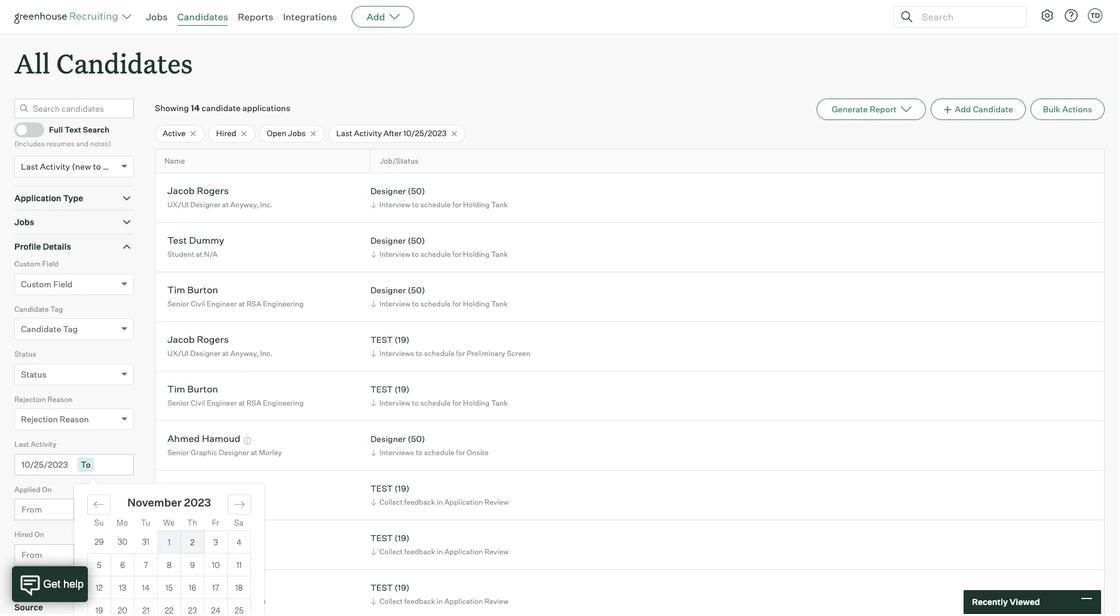 Task type: describe. For each thing, give the bounding box(es) containing it.
status element
[[14, 349, 134, 394]]

add candidate link
[[931, 99, 1026, 120]]

configure image
[[1040, 8, 1055, 23]]

to for first interview to schedule for holding tank link from the bottom of the page
[[412, 399, 419, 408]]

to for interviews to schedule for onsite link
[[416, 448, 423, 457]]

0 vertical spatial 14
[[191, 103, 200, 113]]

junior analyst at marketwise
[[167, 597, 266, 606]]

jacob rogers ux/ui designer at anyway, inc. for test
[[167, 334, 273, 358]]

engineering for test (19)
[[263, 399, 304, 408]]

schedule for interviews to schedule for onsite link
[[424, 448, 455, 457]]

integrations link
[[283, 11, 337, 23]]

3 holding from the top
[[463, 300, 490, 309]]

integrations
[[283, 11, 337, 23]]

engineer for test (19)
[[207, 399, 237, 408]]

1 vertical spatial rejection reason
[[21, 415, 89, 425]]

test (19) interview to schedule for holding tank
[[371, 385, 508, 408]]

Search text field
[[919, 8, 1016, 25]]

5 test from the top
[[371, 583, 393, 593]]

generate report button
[[817, 99, 926, 120]]

source
[[14, 603, 43, 613]]

michael garcia cto at foodies
[[167, 483, 234, 507]]

search
[[83, 125, 109, 135]]

martinez
[[204, 582, 244, 594]]

activity for (new
[[40, 161, 70, 171]]

michael martinez has been in application review for more than 5 days image
[[246, 587, 257, 594]]

open jobs
[[267, 129, 306, 138]]

0 vertical spatial rejection reason
[[14, 395, 73, 404]]

recently viewed
[[972, 598, 1040, 608]]

0 vertical spatial candidate
[[973, 104, 1013, 114]]

5 (19) from the top
[[395, 583, 410, 593]]

after
[[384, 129, 402, 138]]

last for last activity (new to old)
[[21, 161, 38, 171]]

29 button
[[88, 531, 111, 554]]

(includes
[[14, 139, 45, 148]]

add button
[[352, 6, 415, 28]]

test dummy link
[[167, 235, 224, 248]]

1 vertical spatial candidate tag
[[21, 324, 78, 334]]

Show potential duplicates checkbox
[[17, 576, 25, 584]]

job/status
[[380, 157, 419, 166]]

for inside test (19) interviews to schedule for preliminary screen
[[456, 349, 465, 358]]

test for tim burton
[[371, 385, 393, 395]]

td
[[1091, 11, 1100, 20]]

tim for test
[[167, 384, 185, 396]]

preliminary
[[467, 349, 505, 358]]

michael martinez link
[[167, 582, 244, 596]]

interviews to schedule for preliminary screen link
[[369, 348, 534, 359]]

ahmed hamoud link
[[167, 433, 240, 447]]

tim burton senior civil engineer at rsa engineering for designer (50)
[[167, 284, 304, 309]]

4 button
[[228, 532, 251, 554]]

(new
[[72, 161, 91, 171]]

mo
[[117, 518, 128, 528]]

to for applied on
[[81, 505, 91, 515]]

november
[[127, 496, 182, 509]]

add for add
[[367, 11, 385, 23]]

last for last activity
[[14, 440, 29, 449]]

2023
[[184, 496, 211, 509]]

greenhouse recruiting image
[[14, 10, 122, 24]]

reports link
[[238, 11, 274, 23]]

1 interview to schedule for holding tank link from the top
[[369, 199, 511, 210]]

13 button
[[111, 577, 134, 599]]

2 vertical spatial activity
[[31, 440, 56, 449]]

31
[[142, 538, 149, 547]]

notes)
[[90, 139, 111, 148]]

michael for michael martinez
[[167, 582, 202, 594]]

0 vertical spatial jobs
[[146, 11, 168, 23]]

tim burton senior civil engineer at rsa engineering for test (19)
[[167, 384, 304, 408]]

2 tank from the top
[[491, 250, 508, 259]]

0 vertical spatial candidates
[[177, 11, 228, 23]]

feedback for director at travelnow
[[404, 548, 435, 557]]

details
[[43, 241, 71, 252]]

3 in from the top
[[437, 597, 443, 606]]

15 button
[[158, 577, 181, 599]]

senior graphic designer at morley
[[167, 448, 282, 457]]

marketwise
[[226, 597, 266, 606]]

hired for hired on
[[14, 531, 33, 539]]

inc. for test (19)
[[260, 349, 273, 358]]

schedule for 2nd interview to schedule for holding tank link from the bottom
[[421, 300, 451, 309]]

0 vertical spatial candidate tag
[[14, 305, 63, 314]]

test dummy student at n/a
[[167, 235, 224, 259]]

11
[[237, 561, 242, 570]]

viewed
[[1010, 598, 1040, 608]]

director
[[167, 548, 195, 557]]

sa
[[234, 518, 244, 528]]

hired on
[[14, 531, 44, 539]]

9 button
[[181, 554, 204, 577]]

7
[[144, 561, 148, 570]]

31 button
[[134, 531, 157, 554]]

active
[[163, 129, 186, 138]]

ahmed hamoud has been in onsite for more than 21 days image
[[242, 438, 253, 445]]

generate
[[832, 104, 868, 114]]

at inside test dummy student at n/a
[[196, 250, 203, 259]]

th
[[187, 518, 197, 528]]

rogers for test
[[197, 334, 229, 346]]

ahmed
[[167, 433, 200, 445]]

actions
[[1063, 104, 1093, 114]]

review for director at travelnow
[[485, 548, 509, 557]]

bulk
[[1043, 104, 1061, 114]]

15
[[166, 583, 173, 593]]

test (19) collect feedback in application review for cto at foodies
[[371, 484, 509, 507]]

morley
[[259, 448, 282, 457]]

collect feedback in application review link for jane davis
[[369, 547, 512, 558]]

1 interview from the top
[[380, 200, 411, 209]]

8 button
[[158, 554, 181, 577]]

inc. for designer (50)
[[260, 200, 273, 209]]

at inside michael garcia cto at foodies
[[184, 498, 191, 507]]

bulk actions link
[[1031, 99, 1105, 120]]

interview inside test (19) interview to schedule for holding tank
[[380, 399, 411, 408]]

schedule for 3rd interview to schedule for holding tank link from the bottom of the page
[[421, 250, 451, 259]]

(19) for jacob rogers
[[395, 335, 410, 345]]

1 vertical spatial jobs
[[288, 129, 306, 138]]

checkmark image
[[20, 125, 29, 133]]

ux/ui for test (19)
[[167, 349, 189, 358]]

all
[[14, 45, 50, 81]]

su
[[94, 518, 104, 528]]

0 horizontal spatial 10/25/2023
[[22, 460, 68, 470]]

jacob for designer
[[167, 185, 195, 197]]

1 collect feedback in application review link from the top
[[369, 497, 512, 508]]

16 button
[[181, 577, 204, 599]]

0 vertical spatial field
[[42, 260, 59, 269]]

collect for director at travelnow
[[380, 548, 403, 557]]

hamoud
[[202, 433, 240, 445]]

tim burton link for test
[[167, 384, 218, 397]]

senior for test (19)
[[167, 399, 189, 408]]

all candidates
[[14, 45, 193, 81]]

michael garcia link
[[167, 483, 234, 497]]

jacob rogers link for test
[[167, 334, 229, 348]]

civil for designer (50)
[[191, 300, 205, 309]]

november 2023
[[127, 496, 211, 509]]

3 feedback from the top
[[404, 597, 435, 606]]

test (19) interviews to schedule for preliminary screen
[[371, 335, 531, 358]]

schedule for first interview to schedule for holding tank link from the bottom of the page
[[421, 399, 451, 408]]

bulk actions
[[1043, 104, 1093, 114]]

recently
[[972, 598, 1008, 608]]

6
[[120, 561, 125, 570]]

3 test (19) collect feedback in application review from the top
[[371, 583, 509, 606]]

(50) for test dummy
[[408, 236, 425, 246]]

(50) for tim burton
[[408, 285, 425, 296]]

jacob rogers ux/ui designer at anyway, inc. for designer
[[167, 185, 273, 209]]

0 vertical spatial tag
[[50, 305, 63, 314]]

text
[[65, 125, 81, 135]]

2 vertical spatial candidate
[[21, 324, 61, 334]]

jacob for test
[[167, 334, 195, 346]]

1 vertical spatial candidates
[[56, 45, 193, 81]]

rejection reason element
[[14, 394, 134, 439]]

activity for after
[[354, 129, 382, 138]]

jane davis link
[[167, 532, 216, 546]]

to for 3rd interview to schedule for holding tank link from the bottom of the page
[[412, 250, 419, 259]]

2 button
[[181, 532, 204, 554]]

n/a
[[204, 250, 218, 259]]

10
[[212, 561, 220, 570]]

1 tank from the top
[[491, 200, 508, 209]]

feedback for cto at foodies
[[404, 498, 435, 507]]

applied on
[[14, 485, 52, 494]]

2
[[190, 538, 195, 548]]

2 vertical spatial jobs
[[14, 217, 34, 227]]

showing
[[155, 103, 189, 113]]

applied
[[14, 485, 40, 494]]

17
[[212, 583, 219, 593]]

designer inside 'designer (50) interviews to schedule for onsite'
[[371, 434, 406, 445]]

duplicates
[[84, 576, 121, 586]]

13
[[119, 583, 126, 593]]



Task type: locate. For each thing, give the bounding box(es) containing it.
4 holding from the top
[[463, 399, 490, 408]]

engineer down n/a
[[207, 300, 237, 309]]

tim burton link for designer
[[167, 284, 218, 298]]

1 horizontal spatial hired
[[216, 129, 236, 138]]

2 civil from the top
[[191, 399, 205, 408]]

(19) inside test (19) interview to schedule for holding tank
[[395, 385, 410, 395]]

2 vertical spatial review
[[485, 597, 509, 606]]

0 vertical spatial status
[[14, 350, 36, 359]]

1 vertical spatial rejection
[[21, 415, 58, 425]]

1 vertical spatial review
[[485, 548, 509, 557]]

engineer up hamoud
[[207, 399, 237, 408]]

3 test from the top
[[371, 484, 393, 494]]

candidates down jobs link
[[56, 45, 193, 81]]

activity left after
[[354, 129, 382, 138]]

hired for hired
[[216, 129, 236, 138]]

last down (includes
[[21, 161, 38, 171]]

2 interview from the top
[[380, 250, 411, 259]]

graphic
[[191, 448, 217, 457]]

schedule inside 'designer (50) interviews to schedule for onsite'
[[424, 448, 455, 457]]

1 from from the top
[[22, 505, 42, 515]]

to for 2nd interview to schedule for holding tank link from the bottom
[[412, 300, 419, 309]]

2 jacob rogers link from the top
[[167, 334, 229, 348]]

to left move backward to switch to the previous month. image
[[81, 505, 91, 515]]

tu
[[141, 518, 150, 528]]

resumes
[[46, 139, 75, 148]]

interviews inside 'designer (50) interviews to schedule for onsite'
[[380, 448, 414, 457]]

designer (50) interview to schedule for holding tank
[[371, 186, 508, 209], [371, 236, 508, 259], [371, 285, 508, 309]]

review
[[485, 498, 509, 507], [485, 548, 509, 557], [485, 597, 509, 606]]

open
[[267, 129, 286, 138]]

4 test from the top
[[371, 534, 393, 544]]

2 interview to schedule for holding tank link from the top
[[369, 249, 511, 260]]

screen
[[507, 349, 531, 358]]

onsite
[[467, 448, 489, 457]]

0 horizontal spatial hired
[[14, 531, 33, 539]]

0 vertical spatial engineering
[[263, 300, 304, 309]]

1 burton from the top
[[187, 284, 218, 296]]

1 jacob from the top
[[167, 185, 195, 197]]

0 vertical spatial jacob
[[167, 185, 195, 197]]

1 horizontal spatial jobs
[[146, 11, 168, 23]]

anyway, for test
[[230, 349, 259, 358]]

tag down custom field element
[[50, 305, 63, 314]]

14 down 7 button
[[142, 583, 150, 593]]

to inside 'designer (50) interviews to schedule for onsite'
[[416, 448, 423, 457]]

jane davis has been in application review for more than 5 days image
[[218, 537, 229, 544]]

1 vertical spatial senior
[[167, 399, 189, 408]]

collect
[[380, 498, 403, 507], [380, 548, 403, 557], [380, 597, 403, 606]]

from down hired on
[[22, 550, 42, 560]]

collect feedback in application review link for michael martinez
[[369, 596, 512, 608]]

1 vertical spatial rsa
[[247, 399, 261, 408]]

2 (19) from the top
[[395, 385, 410, 395]]

civil for test (19)
[[191, 399, 205, 408]]

jobs right open
[[288, 129, 306, 138]]

test inside test (19) interviews to schedule for preliminary screen
[[371, 335, 393, 345]]

activity
[[354, 129, 382, 138], [40, 161, 70, 171], [31, 440, 56, 449]]

1 michael from the top
[[167, 483, 202, 495]]

2 in from the top
[[437, 548, 443, 557]]

schedule for fourth interview to schedule for holding tank link from the bottom
[[421, 200, 451, 209]]

1 test from the top
[[371, 335, 393, 345]]

burton for designer (50)
[[187, 284, 218, 296]]

29
[[95, 538, 104, 547]]

custom field
[[14, 260, 59, 269], [21, 279, 73, 289]]

1 vertical spatial in
[[437, 548, 443, 557]]

on for applied on
[[42, 485, 52, 494]]

interviews inside test (19) interviews to schedule for preliminary screen
[[380, 349, 414, 358]]

hired up show potential duplicates checkbox at the bottom left of the page
[[14, 531, 33, 539]]

10/25/2023
[[403, 129, 447, 138], [22, 460, 68, 470]]

1 inc. from the top
[[260, 200, 273, 209]]

1 vertical spatial 10/25/2023
[[22, 460, 68, 470]]

jobs left the candidates 'link' at the top
[[146, 11, 168, 23]]

4 interview from the top
[[380, 399, 411, 408]]

3 tank from the top
[[491, 300, 508, 309]]

to for hired on
[[81, 550, 91, 560]]

rejection reason
[[14, 395, 73, 404], [21, 415, 89, 425]]

tank inside test (19) interview to schedule for holding tank
[[491, 399, 508, 408]]

2 holding from the top
[[463, 250, 490, 259]]

2 tim burton link from the top
[[167, 384, 218, 397]]

tim for designer
[[167, 284, 185, 296]]

activity down resumes
[[40, 161, 70, 171]]

3 (19) from the top
[[395, 484, 410, 494]]

16
[[189, 583, 196, 593]]

2 vertical spatial collect
[[380, 597, 403, 606]]

2 review from the top
[[485, 548, 509, 557]]

in
[[437, 498, 443, 507], [437, 548, 443, 557], [437, 597, 443, 606]]

rejection reason down "status" element
[[14, 395, 73, 404]]

4 (19) from the top
[[395, 534, 410, 544]]

3 interview from the top
[[380, 300, 411, 309]]

4 tank from the top
[[491, 399, 508, 408]]

0 vertical spatial test (19) collect feedback in application review
[[371, 484, 509, 507]]

candidate down custom field element
[[14, 305, 49, 314]]

test inside test (19) interview to schedule for holding tank
[[371, 385, 393, 395]]

for inside test (19) interview to schedule for holding tank
[[452, 399, 462, 408]]

(19) inside test (19) interviews to schedule for preliminary screen
[[395, 335, 410, 345]]

rsa for test (19)
[[247, 399, 261, 408]]

add for add candidate
[[955, 104, 971, 114]]

student
[[167, 250, 194, 259]]

1 vertical spatial collect feedback in application review link
[[369, 547, 512, 558]]

report
[[870, 104, 897, 114]]

test for michael garcia
[[371, 484, 393, 494]]

2 vertical spatial collect feedback in application review link
[[369, 596, 512, 608]]

1 vertical spatial candidate
[[14, 305, 49, 314]]

candidate tag down custom field element
[[14, 305, 63, 314]]

td button
[[1086, 6, 1105, 25]]

10 button
[[205, 554, 227, 577]]

3 collect feedback in application review link from the top
[[369, 596, 512, 608]]

0 vertical spatial hired
[[216, 129, 236, 138]]

burton for test (19)
[[187, 384, 218, 396]]

senior for designer (50)
[[167, 300, 189, 309]]

candidate tag element
[[14, 304, 134, 349]]

1 vertical spatial custom
[[21, 279, 52, 289]]

to for interviews to schedule for preliminary screen link
[[416, 349, 423, 358]]

2 designer (50) interview to schedule for holding tank from the top
[[371, 236, 508, 259]]

3 to from the top
[[81, 550, 91, 560]]

0 vertical spatial custom
[[14, 260, 41, 269]]

1 vertical spatial add
[[955, 104, 971, 114]]

test for jacob rogers
[[371, 335, 393, 345]]

1 designer (50) interview to schedule for holding tank from the top
[[371, 186, 508, 209]]

1 vertical spatial from
[[22, 550, 42, 560]]

0 vertical spatial tim burton senior civil engineer at rsa engineering
[[167, 284, 304, 309]]

generate report
[[832, 104, 897, 114]]

1 vertical spatial burton
[[187, 384, 218, 396]]

1 vertical spatial to
[[81, 505, 91, 515]]

1 vertical spatial tim burton senior civil engineer at rsa engineering
[[167, 384, 304, 408]]

0 vertical spatial rejection
[[14, 395, 46, 404]]

1 vertical spatial tim burton link
[[167, 384, 218, 397]]

last activity after 10/25/2023
[[336, 129, 447, 138]]

collect for cto at foodies
[[380, 498, 403, 507]]

0 vertical spatial rsa
[[247, 300, 261, 309]]

rejection reason up last activity
[[21, 415, 89, 425]]

test
[[167, 235, 187, 247]]

last activity
[[14, 440, 56, 449]]

1 horizontal spatial 14
[[191, 103, 200, 113]]

on for hired on
[[35, 531, 44, 539]]

michael up junior
[[167, 582, 202, 594]]

tim burton senior civil engineer at rsa engineering up hamoud
[[167, 384, 304, 408]]

(19)
[[395, 335, 410, 345], [395, 385, 410, 395], [395, 484, 410, 494], [395, 534, 410, 544], [395, 583, 410, 593]]

1 tim from the top
[[167, 284, 185, 296]]

3 (50) from the top
[[408, 285, 425, 296]]

2 senior from the top
[[167, 399, 189, 408]]

from for hired
[[22, 550, 42, 560]]

2 vertical spatial senior
[[167, 448, 189, 457]]

move backward to switch to the previous month. image
[[93, 499, 105, 510]]

tim burton link up ahmed
[[167, 384, 218, 397]]

3 senior from the top
[[167, 448, 189, 457]]

in for director at travelnow
[[437, 548, 443, 557]]

2 (50) from the top
[[408, 236, 425, 246]]

candidates right jobs link
[[177, 11, 228, 23]]

tim burton link
[[167, 284, 218, 298], [167, 384, 218, 397]]

1 vertical spatial michael
[[167, 582, 202, 594]]

jacob rogers link
[[167, 185, 229, 199], [167, 334, 229, 348]]

1 interviews from the top
[[380, 349, 414, 358]]

potential
[[51, 576, 82, 586]]

0 vertical spatial from
[[22, 505, 42, 515]]

full text search (includes resumes and notes)
[[14, 125, 111, 148]]

0 vertical spatial last
[[336, 129, 352, 138]]

1 feedback from the top
[[404, 498, 435, 507]]

1 review from the top
[[485, 498, 509, 507]]

interviews for test
[[380, 349, 414, 358]]

1 vertical spatial engineer
[[207, 399, 237, 408]]

candidate reports are now available! apply filters and select "view in app" element
[[817, 99, 926, 120]]

to for fourth interview to schedule for holding tank link from the bottom
[[412, 200, 419, 209]]

jobs up profile at the top left
[[14, 217, 34, 227]]

last for last activity after 10/25/2023
[[336, 129, 352, 138]]

tim up ahmed
[[167, 384, 185, 396]]

travelnow
[[205, 548, 240, 557]]

hired
[[216, 129, 236, 138], [14, 531, 33, 539]]

full
[[49, 125, 63, 135]]

1 to from the top
[[81, 460, 91, 470]]

jobs
[[146, 11, 168, 23], [288, 129, 306, 138], [14, 217, 34, 227]]

1 tim burton senior civil engineer at rsa engineering from the top
[[167, 284, 304, 309]]

ahmed hamoud
[[167, 433, 240, 445]]

civil down n/a
[[191, 300, 205, 309]]

engineering for designer (50)
[[263, 300, 304, 309]]

(50) inside 'designer (50) interviews to schedule for onsite'
[[408, 434, 425, 445]]

2 vertical spatial feedback
[[404, 597, 435, 606]]

1 senior from the top
[[167, 300, 189, 309]]

ux/ui for designer (50)
[[167, 200, 189, 209]]

1 civil from the top
[[191, 300, 205, 309]]

tim burton senior civil engineer at rsa engineering
[[167, 284, 304, 309], [167, 384, 304, 408]]

anyway,
[[230, 200, 259, 209], [230, 349, 259, 358]]

(19) for michael garcia
[[395, 484, 410, 494]]

2 test from the top
[[371, 385, 393, 395]]

november 2023 region
[[74, 484, 618, 615]]

collect feedback in application review link
[[369, 497, 512, 508], [369, 547, 512, 558], [369, 596, 512, 608]]

fr
[[212, 518, 219, 528]]

michael inside michael garcia cto at foodies
[[167, 483, 202, 495]]

to inside test (19) interviews to schedule for preliminary screen
[[416, 349, 423, 358]]

1 rogers from the top
[[197, 185, 229, 197]]

0 vertical spatial ux/ui
[[167, 200, 189, 209]]

custom field element
[[14, 258, 134, 304]]

designer (50) interviews to schedule for onsite
[[371, 434, 489, 457]]

holding inside test (19) interview to schedule for holding tank
[[463, 399, 490, 408]]

1 vertical spatial reason
[[60, 415, 89, 425]]

candidate left bulk
[[973, 104, 1013, 114]]

in for cto at foodies
[[437, 498, 443, 507]]

designer (50) interview to schedule for holding tank for burton
[[371, 285, 508, 309]]

hired down showing 14 candidate applications
[[216, 129, 236, 138]]

0 vertical spatial civil
[[191, 300, 205, 309]]

1 engineering from the top
[[263, 300, 304, 309]]

engineer for designer (50)
[[207, 300, 237, 309]]

davis
[[191, 532, 216, 544]]

designer (50) interview to schedule for holding tank for dummy
[[371, 236, 508, 259]]

1 tim burton link from the top
[[167, 284, 218, 298]]

showing 14 candidate applications
[[155, 103, 290, 113]]

on right applied
[[42, 485, 52, 494]]

0 vertical spatial 10/25/2023
[[403, 129, 447, 138]]

from down applied on
[[22, 505, 42, 515]]

1 rsa from the top
[[247, 300, 261, 309]]

1 (50) from the top
[[408, 186, 425, 196]]

1 vertical spatial hired
[[14, 531, 33, 539]]

director at travelnow
[[167, 548, 240, 557]]

0 vertical spatial senior
[[167, 300, 189, 309]]

0 vertical spatial add
[[367, 11, 385, 23]]

2 rsa from the top
[[247, 399, 261, 408]]

2 engineering from the top
[[263, 399, 304, 408]]

4 (50) from the top
[[408, 434, 425, 445]]

2 michael from the top
[[167, 582, 202, 594]]

14
[[191, 103, 200, 113], [142, 583, 150, 593]]

0 vertical spatial reason
[[48, 395, 73, 404]]

3 review from the top
[[485, 597, 509, 606]]

rsa for designer (50)
[[247, 300, 261, 309]]

1 vertical spatial anyway,
[[230, 349, 259, 358]]

2 collect feedback in application review link from the top
[[369, 547, 512, 558]]

1 holding from the top
[[463, 200, 490, 209]]

candidate tag up "status" element
[[21, 324, 78, 334]]

2 vertical spatial test (19) collect feedback in application review
[[371, 583, 509, 606]]

test
[[371, 335, 393, 345], [371, 385, 393, 395], [371, 484, 393, 494], [371, 534, 393, 544], [371, 583, 393, 593]]

2 vertical spatial to
[[81, 550, 91, 560]]

3 collect from the top
[[380, 597, 403, 606]]

1 vertical spatial last
[[21, 161, 38, 171]]

2 from from the top
[[22, 550, 42, 560]]

designer (50) interview to schedule for holding tank for rogers
[[371, 186, 508, 209]]

2 ux/ui from the top
[[167, 349, 189, 358]]

0 vertical spatial designer (50) interview to schedule for holding tank
[[371, 186, 508, 209]]

1 vertical spatial tim
[[167, 384, 185, 396]]

cto
[[167, 498, 182, 507]]

senior up ahmed
[[167, 399, 189, 408]]

14 inside button
[[142, 583, 150, 593]]

candidate up "status" element
[[21, 324, 61, 334]]

1 vertical spatial field
[[53, 279, 73, 289]]

schedule inside test (19) interviews to schedule for preliminary screen
[[424, 349, 455, 358]]

2 tim burton senior civil engineer at rsa engineering from the top
[[167, 384, 304, 408]]

add
[[367, 11, 385, 23], [955, 104, 971, 114]]

tim burton link down student
[[167, 284, 218, 298]]

senior down ahmed
[[167, 448, 189, 457]]

senior
[[167, 300, 189, 309], [167, 399, 189, 408], [167, 448, 189, 457]]

from for applied
[[22, 505, 42, 515]]

burton down n/a
[[187, 284, 218, 296]]

to inside test (19) interview to schedule for holding tank
[[412, 399, 419, 408]]

1 vertical spatial status
[[21, 369, 47, 380]]

schedule
[[421, 200, 451, 209], [421, 250, 451, 259], [421, 300, 451, 309], [424, 349, 455, 358], [421, 399, 451, 408], [424, 448, 455, 457]]

1 vertical spatial designer (50) interview to schedule for holding tank
[[371, 236, 508, 259]]

interviews for designer
[[380, 448, 414, 457]]

type
[[63, 193, 83, 203]]

1 vertical spatial test (19) collect feedback in application review
[[371, 534, 509, 557]]

3 interview to schedule for holding tank link from the top
[[369, 298, 511, 310]]

tim down student
[[167, 284, 185, 296]]

candidates link
[[177, 11, 228, 23]]

1 vertical spatial on
[[35, 531, 44, 539]]

michael up cto
[[167, 483, 202, 495]]

rsa
[[247, 300, 261, 309], [247, 399, 261, 408]]

1 vertical spatial interviews
[[380, 448, 414, 457]]

tim burton senior civil engineer at rsa engineering down n/a
[[167, 284, 304, 309]]

show potential duplicates
[[29, 576, 121, 586]]

14 right showing
[[191, 103, 200, 113]]

1 ux/ui from the top
[[167, 200, 189, 209]]

1 vertical spatial jacob rogers ux/ui designer at anyway, inc.
[[167, 334, 273, 358]]

0 vertical spatial inc.
[[260, 200, 273, 209]]

name
[[164, 157, 185, 166]]

0 vertical spatial rogers
[[197, 185, 229, 197]]

schedule inside test (19) interview to schedule for holding tank
[[421, 399, 451, 408]]

1 vertical spatial civil
[[191, 399, 205, 408]]

5 button
[[88, 554, 111, 577]]

0 horizontal spatial 14
[[142, 583, 150, 593]]

0 horizontal spatial jobs
[[14, 217, 34, 227]]

status
[[14, 350, 36, 359], [21, 369, 47, 380]]

(50) for jacob rogers
[[408, 186, 425, 196]]

0 vertical spatial review
[[485, 498, 509, 507]]

1 vertical spatial activity
[[40, 161, 70, 171]]

1 vertical spatial inc.
[[260, 349, 273, 358]]

michael
[[167, 483, 202, 495], [167, 582, 202, 594]]

1 in from the top
[[437, 498, 443, 507]]

last up applied
[[14, 440, 29, 449]]

14 button
[[135, 577, 157, 599]]

show
[[29, 576, 49, 586]]

0 vertical spatial feedback
[[404, 498, 435, 507]]

senior down student
[[167, 300, 189, 309]]

2 vertical spatial in
[[437, 597, 443, 606]]

1 anyway, from the top
[[230, 200, 259, 209]]

10/25/2023 down last activity
[[22, 460, 68, 470]]

1 vertical spatial custom field
[[21, 279, 73, 289]]

1 vertical spatial ux/ui
[[167, 349, 189, 358]]

2 interviews from the top
[[380, 448, 414, 457]]

2 jacob from the top
[[167, 334, 195, 346]]

michael for michael garcia cto at foodies
[[167, 483, 202, 495]]

2 test (19) collect feedback in application review from the top
[[371, 534, 509, 557]]

5
[[97, 561, 102, 570]]

1 horizontal spatial 10/25/2023
[[403, 129, 447, 138]]

Search candidates field
[[14, 99, 134, 119]]

inc.
[[260, 200, 273, 209], [260, 349, 273, 358]]

custom down profile details at the left of page
[[21, 279, 52, 289]]

9
[[190, 561, 195, 570]]

civil up ahmed hamoud
[[191, 399, 205, 408]]

on down applied on
[[35, 531, 44, 539]]

activity down rejection reason element
[[31, 440, 56, 449]]

(19) for tim burton
[[395, 385, 410, 395]]

10/25/2023 right after
[[403, 129, 447, 138]]

reports
[[238, 11, 274, 23]]

0 vertical spatial interviews
[[380, 349, 414, 358]]

schedule for interviews to schedule for preliminary screen link
[[424, 349, 455, 358]]

on
[[42, 485, 52, 494], [35, 531, 44, 539]]

last activity (new to old) option
[[21, 161, 118, 171]]

1 vertical spatial collect
[[380, 548, 403, 557]]

tag up "status" element
[[63, 324, 78, 334]]

anyway, for designer
[[230, 200, 259, 209]]

0 horizontal spatial add
[[367, 11, 385, 23]]

2 tim from the top
[[167, 384, 185, 396]]

jacob rogers link for designer
[[167, 185, 229, 199]]

1 jacob rogers ux/ui designer at anyway, inc. from the top
[[167, 185, 273, 209]]

2 collect from the top
[[380, 548, 403, 557]]

status up rejection reason element
[[21, 369, 47, 380]]

to down rejection reason element
[[81, 460, 91, 470]]

1 (19) from the top
[[395, 335, 410, 345]]

1 vertical spatial jacob rogers link
[[167, 334, 229, 348]]

interviews to schedule for onsite link
[[369, 447, 492, 459]]

1 jacob rogers link from the top
[[167, 185, 229, 199]]

rogers for designer
[[197, 185, 229, 197]]

1 collect from the top
[[380, 498, 403, 507]]

0 vertical spatial on
[[42, 485, 52, 494]]

2 engineer from the top
[[207, 399, 237, 408]]

burton up ahmed hamoud
[[187, 384, 218, 396]]

profile
[[14, 241, 41, 252]]

0 vertical spatial activity
[[354, 129, 382, 138]]

move forward to switch to the next month. image
[[234, 499, 245, 510]]

0 vertical spatial in
[[437, 498, 443, 507]]

4 interview to schedule for holding tank link from the top
[[369, 398, 511, 409]]

2 anyway, from the top
[[230, 349, 259, 358]]

last left after
[[336, 129, 352, 138]]

0 vertical spatial collect
[[380, 498, 403, 507]]

garcia
[[204, 483, 234, 495]]

2 vertical spatial last
[[14, 440, 29, 449]]

jane davis
[[167, 532, 216, 544]]

0 vertical spatial jacob rogers link
[[167, 185, 229, 199]]

1 vertical spatial tag
[[63, 324, 78, 334]]

custom down profile at the top left
[[14, 260, 41, 269]]

2 feedback from the top
[[404, 548, 435, 557]]

1 test (19) collect feedback in application review from the top
[[371, 484, 509, 507]]

6 button
[[111, 554, 134, 577]]

1 vertical spatial jacob
[[167, 334, 195, 346]]

review for cto at foodies
[[485, 498, 509, 507]]

1 vertical spatial engineering
[[263, 399, 304, 408]]

engineer
[[207, 300, 237, 309], [207, 399, 237, 408]]

2 horizontal spatial jobs
[[288, 129, 306, 138]]

for inside 'designer (50) interviews to schedule for onsite'
[[456, 448, 465, 457]]

add inside popup button
[[367, 11, 385, 23]]

2 burton from the top
[[187, 384, 218, 396]]

profile details
[[14, 241, 71, 252]]

2 rogers from the top
[[197, 334, 229, 346]]

old)
[[103, 161, 118, 171]]

2 jacob rogers ux/ui designer at anyway, inc. from the top
[[167, 334, 273, 358]]

status down 'candidate tag' 'element' on the left of page
[[14, 350, 36, 359]]

3 designer (50) interview to schedule for holding tank from the top
[[371, 285, 508, 309]]

2 vertical spatial designer (50) interview to schedule for holding tank
[[371, 285, 508, 309]]

2 inc. from the top
[[260, 349, 273, 358]]

2 to from the top
[[81, 505, 91, 515]]

and
[[76, 139, 89, 148]]

0 vertical spatial custom field
[[14, 260, 59, 269]]

to up show potential duplicates
[[81, 550, 91, 560]]

tag
[[50, 305, 63, 314], [63, 324, 78, 334]]

0 vertical spatial collect feedback in application review link
[[369, 497, 512, 508]]

0 vertical spatial tim
[[167, 284, 185, 296]]

1 engineer from the top
[[207, 300, 237, 309]]

ux/ui
[[167, 200, 189, 209], [167, 349, 189, 358]]

test (19) collect feedback in application review for director at travelnow
[[371, 534, 509, 557]]

engineering
[[263, 300, 304, 309], [263, 399, 304, 408]]



Task type: vqa. For each thing, say whether or not it's contained in the screenshot.
resumes
yes



